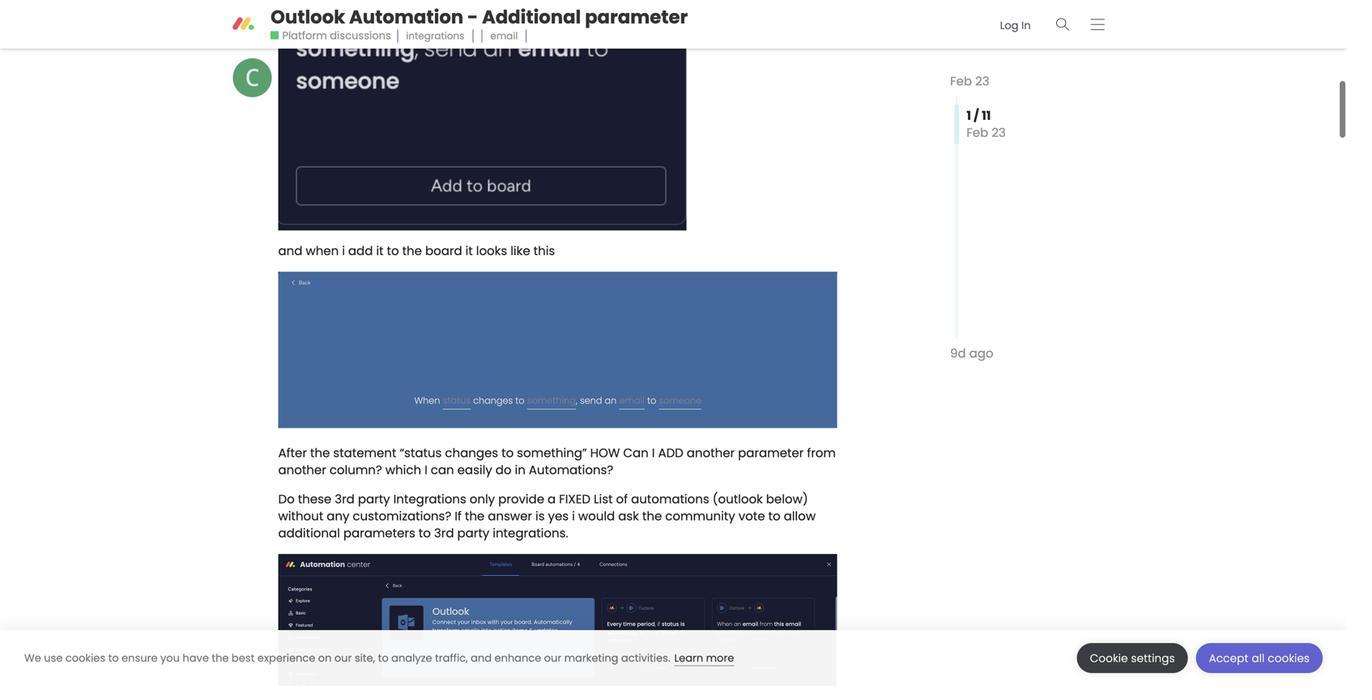 Task type: locate. For each thing, give the bounding box(es) containing it.
integrations
[[394, 491, 467, 508]]

0 horizontal spatial 23
[[429, 406, 443, 423]]

3rd left the if
[[434, 525, 454, 542]]

23 left at
[[429, 406, 443, 423]]

1 horizontal spatial i
[[572, 508, 575, 525]]

cookies right all
[[1268, 651, 1311, 666]]

traffic,
[[435, 651, 468, 666]]

best
[[232, 651, 255, 666]]

2 cookies from the left
[[1268, 651, 1311, 666]]

all
[[1252, 651, 1265, 666]]

dialog containing cookie settings
[[0, 631, 1348, 686]]

answer
[[488, 508, 532, 525]]

another right add
[[687, 445, 735, 462]]

0 horizontal spatial parameter
[[585, 4, 688, 30]]

3rd
[[335, 491, 355, 508], [434, 525, 454, 542]]

1 horizontal spatial 3rd
[[434, 525, 454, 542]]

feb
[[951, 73, 973, 90], [967, 124, 989, 141]]

1 horizontal spatial parameter
[[738, 445, 804, 462]]

1 vertical spatial 3rd
[[434, 525, 454, 542]]

i left can
[[425, 462, 428, 479]]

i right can
[[652, 445, 655, 462]]

to down integrations
[[419, 525, 431, 542]]

on
[[318, 651, 332, 666]]

1
[[967, 107, 972, 124]]

0 vertical spatial feb
[[951, 73, 973, 90]]

1 horizontal spatial and
[[471, 651, 492, 666]]

we
[[24, 651, 41, 666]]

and right traffic,
[[471, 651, 492, 666]]

log in navigation
[[986, 7, 1116, 42]]

screenshot 2024-02-23 at 4.58.05 pm
[[300, 406, 526, 423]]

1 horizontal spatial 23
[[976, 73, 990, 90]]

0 horizontal spatial cookies
[[66, 651, 105, 666]]

party down only
[[457, 525, 490, 542]]

0 horizontal spatial another
[[278, 462, 326, 479]]

0 vertical spatial party
[[358, 491, 390, 508]]

after the statement "status changes to something" how can i add another parameter from another column? which i can easily do in automations?
[[278, 445, 836, 479]]

of
[[616, 491, 628, 508]]

tags list
[[397, 25, 535, 47]]

pm
[[509, 406, 526, 423]]

cookies for all
[[1268, 651, 1311, 666]]

automations
[[631, 491, 710, 508]]

1 vertical spatial party
[[457, 525, 490, 542]]

our right "enhance" at left
[[544, 651, 562, 666]]

the right "after"
[[310, 445, 330, 462]]

feb 23
[[951, 73, 990, 90]]

only
[[470, 491, 495, 508]]

1 vertical spatial and
[[471, 651, 492, 666]]

0 vertical spatial and
[[278, 242, 303, 260]]

do these 3rd party integrations only provide a fixed list of automations (outlook below) without any customizations?  if the answer is yes i would ask the community vote to allow additional parameters to 3rd party integrations.
[[278, 491, 816, 542]]

it left "looks"
[[466, 242, 473, 260]]

0 horizontal spatial our
[[335, 651, 352, 666]]

accept
[[1210, 651, 1249, 666]]

23
[[976, 73, 990, 90], [992, 124, 1006, 141], [429, 406, 443, 423]]

feb up 1
[[951, 73, 973, 90]]

the right the if
[[465, 508, 485, 525]]

to left in
[[502, 445, 514, 462]]

1 horizontal spatial cookies
[[1268, 651, 1311, 666]]

activities.
[[622, 651, 671, 666]]

it right add
[[376, 242, 384, 260]]

"status
[[400, 445, 442, 462]]

menu image
[[1091, 18, 1105, 30]]

outlook automation - additional parameter link
[[271, 4, 688, 30]]

3rd right these
[[335, 491, 355, 508]]

0 horizontal spatial party
[[358, 491, 390, 508]]

monday community forum image
[[232, 13, 255, 36]]

when
[[306, 242, 339, 260]]

fixed
[[559, 491, 591, 508]]

and
[[278, 242, 303, 260], [471, 651, 492, 666]]

23 up 11
[[976, 73, 990, 90]]

0 vertical spatial i
[[342, 242, 345, 260]]

discussions
[[330, 28, 391, 43]]

9d ago link
[[951, 345, 994, 362]]

23 inside 1 / 11 feb 23
[[992, 124, 1006, 141]]

cookies right use
[[66, 651, 105, 666]]

0 vertical spatial 23
[[976, 73, 990, 90]]

23 right 11
[[992, 124, 1006, 141]]

board
[[425, 242, 462, 260]]

without
[[278, 508, 324, 525]]

1 horizontal spatial party
[[457, 525, 490, 542]]

learn more link
[[675, 651, 735, 667]]

1 horizontal spatial it
[[466, 242, 473, 260]]

party down column?
[[358, 491, 390, 508]]

you
[[160, 651, 180, 666]]

the left best
[[212, 651, 229, 666]]

settings
[[1132, 651, 1176, 666]]

0 vertical spatial parameter
[[585, 4, 688, 30]]

i right yes
[[572, 508, 575, 525]]

do
[[496, 462, 512, 479]]

integrations.
[[493, 525, 569, 542]]

to
[[387, 242, 399, 260], [502, 445, 514, 462], [769, 508, 781, 525], [419, 525, 431, 542], [108, 651, 119, 666], [378, 651, 389, 666]]

1 vertical spatial 23
[[992, 124, 1006, 141]]

1 vertical spatial parameter
[[738, 445, 804, 462]]

automations?
[[529, 462, 614, 479]]

another up these
[[278, 462, 326, 479]]

i left add
[[342, 242, 345, 260]]

column?
[[330, 462, 382, 479]]

accept all cookies button
[[1197, 644, 1324, 674]]

feb down the feb 23 link
[[967, 124, 989, 141]]

1 vertical spatial i
[[572, 508, 575, 525]]

can
[[624, 445, 649, 462]]

would
[[579, 508, 615, 525]]

-
[[468, 4, 478, 30]]

looks
[[476, 242, 508, 260]]

it
[[376, 242, 384, 260], [466, 242, 473, 260]]

2 horizontal spatial 23
[[992, 124, 1006, 141]]

our
[[335, 651, 352, 666], [544, 651, 562, 666]]

cookies inside button
[[1268, 651, 1311, 666]]

1 cookies from the left
[[66, 651, 105, 666]]

0 vertical spatial 3rd
[[335, 491, 355, 508]]

dialog
[[0, 631, 1348, 686]]

1 horizontal spatial our
[[544, 651, 562, 666]]

the right ask
[[643, 508, 662, 525]]

our right on at the bottom of the page
[[335, 651, 352, 666]]

11
[[982, 107, 991, 124]]

0 horizontal spatial 3rd
[[335, 491, 355, 508]]

ensure
[[122, 651, 158, 666]]

another
[[687, 445, 735, 462], [278, 462, 326, 479]]

screenshot 2024-02-23 at 4.58.05 pm image
[[278, 272, 838, 428]]

community
[[666, 508, 736, 525]]

the
[[402, 242, 422, 260], [310, 445, 330, 462], [465, 508, 485, 525], [643, 508, 662, 525], [212, 651, 229, 666]]

allow
[[784, 508, 816, 525]]

0 horizontal spatial it
[[376, 242, 384, 260]]

2762×776
[[536, 406, 593, 423]]

feb 23 link
[[951, 73, 990, 90]]

log
[[1001, 18, 1019, 33]]

and left the when
[[278, 242, 303, 260]]

2 vertical spatial 23
[[429, 406, 443, 423]]

parameter
[[585, 4, 688, 30], [738, 445, 804, 462]]

to right 'site,'
[[378, 651, 389, 666]]

in
[[1022, 18, 1031, 33]]

outlook
[[271, 4, 345, 30]]

yes
[[548, 508, 569, 525]]

0 horizontal spatial i
[[342, 242, 345, 260]]

add
[[348, 242, 373, 260]]

which
[[386, 462, 422, 479]]

the inside dialog
[[212, 651, 229, 666]]

the left board at the top left of page
[[402, 242, 422, 260]]

and when i add it to the board it looks like this
[[278, 242, 555, 260]]

i
[[652, 445, 655, 462], [425, 462, 428, 479]]

party
[[358, 491, 390, 508], [457, 525, 490, 542]]

1 / 11 feb 23
[[967, 107, 1006, 141]]

at
[[446, 406, 459, 423]]

parameter inside after the statement "status changes to something" how can i add another parameter from another column? which i can easily do in automations?
[[738, 445, 804, 462]]

1 vertical spatial feb
[[967, 124, 989, 141]]

is
[[536, 508, 545, 525]]



Task type: vqa. For each thing, say whether or not it's contained in the screenshot.
to within the 'After the statement "status changes to something" HOW Can I ADD another parameter from another column? which I can easily do in Automations?'
yes



Task type: describe. For each thing, give the bounding box(es) containing it.
2024-
[[372, 406, 408, 423]]

below)
[[767, 491, 809, 508]]

parameter inside outlook automation - additional parameter platform discussions
[[585, 4, 688, 30]]

additional
[[482, 4, 581, 30]]

use
[[44, 651, 63, 666]]

site,
[[355, 651, 375, 666]]

search image
[[1057, 18, 1071, 30]]

screenshot 2024-02-23 at 4.57.43 pm image
[[278, 554, 838, 686]]

0 horizontal spatial and
[[278, 242, 303, 260]]

add
[[658, 445, 684, 462]]

cookie settings button
[[1078, 644, 1189, 674]]

something"
[[517, 445, 587, 462]]

email
[[491, 29, 518, 43]]

cookie
[[1091, 651, 1129, 666]]

kb
[[623, 406, 637, 423]]

ask
[[619, 508, 639, 525]]

ago
[[970, 345, 994, 362]]

experience
[[258, 651, 316, 666]]

platform
[[282, 28, 327, 43]]

learn
[[675, 651, 704, 666]]

in
[[515, 462, 526, 479]]

automation
[[349, 4, 464, 30]]

1 our from the left
[[335, 651, 352, 666]]

have
[[183, 651, 209, 666]]

2762×776 72.7 kb
[[536, 406, 637, 423]]

a
[[548, 491, 556, 508]]

02-
[[408, 406, 429, 423]]

vote
[[739, 508, 765, 525]]

cookies for use
[[66, 651, 105, 666]]

integrations
[[406, 29, 465, 43]]

any
[[327, 508, 350, 525]]

1 horizontal spatial i
[[652, 445, 655, 462]]

1 it from the left
[[376, 242, 384, 260]]

email link
[[482, 25, 527, 47]]

changes
[[445, 445, 499, 462]]

9d ago
[[951, 345, 994, 362]]

screenshot
[[300, 406, 369, 423]]

2 our from the left
[[544, 651, 562, 666]]

how
[[591, 445, 620, 462]]

72.7
[[597, 406, 619, 423]]

feb inside 1 / 11 feb 23
[[967, 124, 989, 141]]

log in
[[1001, 18, 1031, 33]]

can
[[431, 462, 454, 479]]

to right vote
[[769, 508, 781, 525]]

to right add
[[387, 242, 399, 260]]

this
[[534, 242, 555, 260]]

0 horizontal spatial i
[[425, 462, 428, 479]]

marketing
[[565, 651, 619, 666]]

do
[[278, 491, 295, 508]]

i inside "do these 3rd party integrations only provide a fixed list of automations (outlook below) without any customizations?  if the answer is yes i would ask the community vote to allow additional parameters to 3rd party integrations."
[[572, 508, 575, 525]]

provide
[[499, 491, 545, 508]]

we use cookies to ensure you have the best experience on our site, to analyze traffic, and enhance our marketing activities. learn more
[[24, 651, 735, 666]]

accept all cookies
[[1210, 651, 1311, 666]]

integrations link
[[397, 25, 474, 47]]

if
[[455, 508, 462, 525]]

statement
[[333, 445, 397, 462]]

these
[[298, 491, 332, 508]]

like
[[511, 242, 531, 260]]

to inside after the statement "status changes to something" how can i add another parameter from another column? which i can easily do in automations?
[[502, 445, 514, 462]]

cookie settings
[[1091, 651, 1176, 666]]

easily
[[458, 462, 493, 479]]

after
[[278, 445, 307, 462]]

2 it from the left
[[466, 242, 473, 260]]

(outlook
[[713, 491, 763, 508]]

platform discussions link
[[271, 28, 391, 43]]

log in button
[[992, 12, 1040, 39]]

outlook automation - additional parameter platform discussions
[[271, 4, 688, 43]]

1 horizontal spatial another
[[687, 445, 735, 462]]

enhance
[[495, 651, 542, 666]]

9d
[[951, 345, 967, 362]]

from
[[807, 445, 836, 462]]

screenshot 2024-02-23 at 5.00.48 pm image
[[278, 0, 687, 231]]

the inside after the statement "status changes to something" how can i add another parameter from another column? which i can easily do in automations?
[[310, 445, 330, 462]]

/
[[974, 107, 980, 124]]

more
[[706, 651, 735, 666]]

additional
[[278, 525, 340, 542]]

list
[[594, 491, 613, 508]]

to left ensure
[[108, 651, 119, 666]]

analyze
[[392, 651, 432, 666]]



